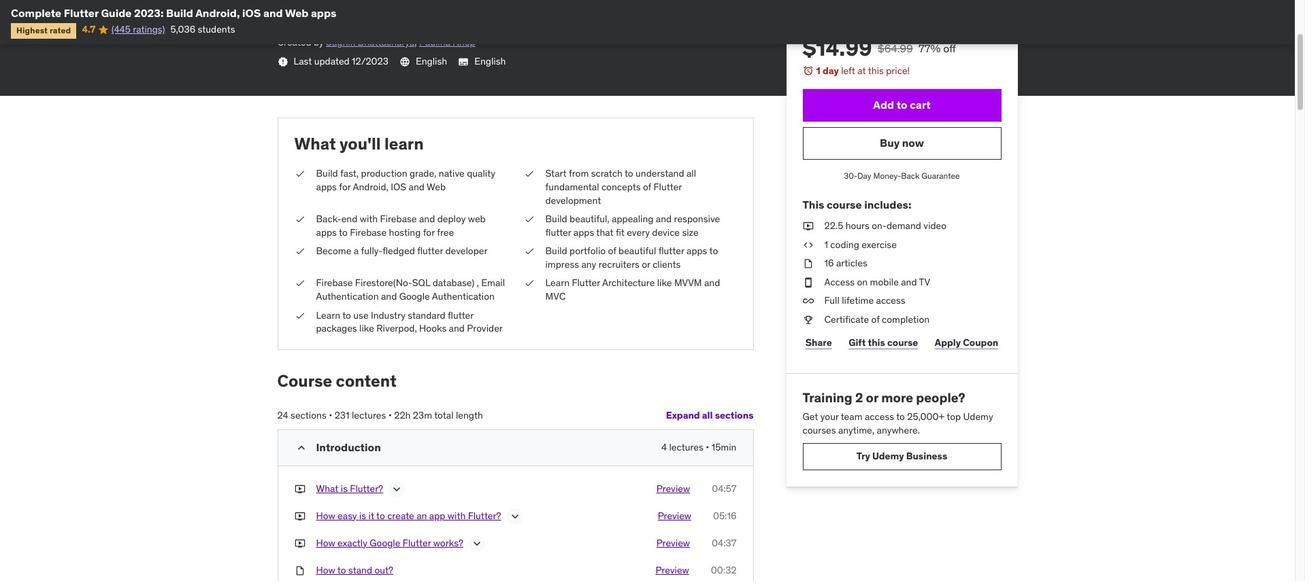 Task type: locate. For each thing, give the bounding box(es) containing it.
4
[[661, 441, 667, 454]]

authentication up use
[[316, 291, 379, 303]]

• for 4
[[706, 441, 709, 454]]

learn up the mvc
[[545, 277, 570, 290]]

2 english from the left
[[474, 55, 506, 67]]

lectures right the 4
[[669, 441, 704, 454]]

what for what is flutter?
[[316, 483, 338, 495]]

, left email
[[477, 277, 479, 290]]

preview left "05:16"
[[658, 510, 691, 522]]

1 horizontal spatial android,
[[353, 181, 389, 193]]

2 how from the top
[[316, 537, 335, 550]]

learn up "packages" at the bottom left
[[316, 309, 340, 322]]

to up concepts
[[625, 168, 633, 180]]

how left the exactly
[[316, 537, 335, 550]]

any
[[581, 259, 596, 271]]

, inside firebase firestore(no-sql database) , email authentication and google authentication
[[477, 277, 479, 290]]

top
[[947, 411, 961, 424]]

0 horizontal spatial lectures
[[352, 410, 386, 422]]

5,036
[[170, 23, 195, 36]]

of inside start from scratch to understand all fundamental concepts of flutter development
[[643, 181, 651, 193]]

0 vertical spatial what
[[294, 133, 336, 154]]

paulina
[[419, 36, 450, 49]]

coding
[[830, 239, 859, 251]]

flutter inside "learn flutter architecture like mvvm and mvc"
[[572, 277, 600, 290]]

1 vertical spatial what
[[316, 483, 338, 495]]

or right '2'
[[866, 390, 878, 406]]

apps down 'beautiful,'
[[574, 226, 594, 239]]

ratings)
[[133, 23, 165, 36]]

or inside build portfolio of beautiful flutter apps to impress any recruiters or clients
[[642, 259, 650, 271]]

1 how from the top
[[316, 510, 335, 522]]

flutter up 'provider'
[[448, 309, 474, 322]]

fully-
[[361, 245, 383, 257]]

1 vertical spatial course
[[887, 337, 918, 349]]

xsmall image up share
[[803, 314, 814, 327]]

or inside training 2 or more people? get your team access to 25,000+ top udemy courses anytime, anywhere.
[[866, 390, 878, 406]]

3 how from the top
[[316, 565, 335, 577]]

lifetime
[[842, 295, 874, 307]]

0 horizontal spatial or
[[642, 259, 650, 271]]

of up the recruiters
[[608, 245, 616, 257]]

1 horizontal spatial 1
[[824, 239, 828, 251]]

of down understand
[[643, 181, 651, 193]]

stand
[[348, 565, 372, 577]]

like
[[657, 277, 672, 290], [359, 323, 374, 335]]

05:16
[[713, 510, 737, 522]]

clients
[[653, 259, 681, 271]]

gift this course link
[[846, 330, 921, 357]]

0 horizontal spatial english
[[416, 55, 447, 67]]

completion
[[882, 314, 930, 326]]

to right it
[[376, 510, 385, 522]]

apps down size
[[687, 245, 707, 257]]

all right expand
[[702, 410, 713, 422]]

business
[[906, 451, 947, 463]]

to up the anywhere.
[[896, 411, 905, 424]]

1 english from the left
[[416, 55, 447, 67]]

1 vertical spatial web
[[427, 181, 446, 193]]

like down clients
[[657, 277, 672, 290]]

firebase up hosting
[[380, 213, 417, 225]]

android, down production on the top left of the page
[[353, 181, 389, 193]]

access
[[876, 295, 905, 307], [865, 411, 894, 424]]

packages
[[316, 323, 357, 335]]

flutter? up it
[[350, 483, 383, 495]]

1 vertical spatial or
[[866, 390, 878, 406]]

google inside button
[[370, 537, 400, 550]]

like inside learn to use industry standard flutter packages like riverpod, hooks and provider
[[359, 323, 374, 335]]

training 2 or more people? get your team access to 25,000+ top udemy courses anytime, anywhere.
[[803, 390, 993, 437]]

is left it
[[359, 510, 366, 522]]

flutter inside start from scratch to understand all fundamental concepts of flutter development
[[654, 181, 682, 193]]

english down paulina at the left of page
[[416, 55, 447, 67]]

0 vertical spatial or
[[642, 259, 650, 271]]

for inside back-end with firebase and deploy web apps to firebase hosting for free
[[423, 226, 435, 239]]

all inside dropdown button
[[702, 410, 713, 422]]

xsmall image for firebase firestore(no-sql database) , email authentication and google authentication
[[294, 277, 305, 291]]

0 vertical spatial udemy
[[963, 411, 993, 424]]

xsmall image left the back-
[[294, 213, 305, 226]]

to down responsive at the right
[[709, 245, 718, 257]]

0 horizontal spatial learn
[[316, 309, 340, 322]]

access down 'mobile'
[[876, 295, 905, 307]]

0 horizontal spatial android,
[[195, 6, 240, 20]]

0 horizontal spatial web
[[285, 6, 309, 20]]

and right hooks
[[449, 323, 465, 335]]

day
[[857, 171, 871, 181]]

or down beautiful
[[642, 259, 650, 271]]

flutter up clients
[[658, 245, 684, 257]]

rated left 4.7
[[50, 25, 71, 36]]

ios
[[242, 6, 261, 20]]

1 vertical spatial with
[[448, 510, 466, 522]]

is inside button
[[359, 510, 366, 522]]

1 left "coding"
[[824, 239, 828, 251]]

google
[[399, 291, 430, 303], [370, 537, 400, 550]]

0 horizontal spatial 1
[[816, 65, 821, 77]]

1 vertical spatial 1
[[824, 239, 828, 251]]

this right at
[[868, 65, 884, 77]]

1 vertical spatial learn
[[316, 309, 340, 322]]

xsmall image
[[524, 213, 535, 226], [294, 245, 305, 259], [524, 245, 535, 259], [803, 276, 814, 289], [294, 277, 305, 291], [524, 277, 535, 291], [803, 295, 814, 308], [294, 510, 305, 523], [294, 537, 305, 551]]

xsmall image left the start
[[524, 168, 535, 181]]

1 horizontal spatial with
[[448, 510, 466, 522]]

0 horizontal spatial for
[[339, 181, 351, 193]]

4 lectures • 15min
[[661, 441, 737, 454]]

build left fast,
[[316, 168, 338, 180]]

24
[[277, 410, 288, 422]]

and
[[263, 6, 283, 20], [409, 181, 425, 193], [419, 213, 435, 225], [656, 213, 672, 225], [901, 276, 917, 288], [704, 277, 720, 290], [381, 291, 397, 303], [449, 323, 465, 335]]

what is flutter?
[[316, 483, 383, 495]]

xsmall image for learn flutter architecture like mvvm and mvc
[[524, 277, 535, 291]]

android,
[[195, 6, 240, 20], [353, 181, 389, 193]]

google down sql
[[399, 291, 430, 303]]

this right gift
[[868, 337, 885, 349]]

0 horizontal spatial with
[[360, 213, 378, 225]]

to down end
[[339, 226, 348, 239]]

0 vertical spatial lectures
[[352, 410, 386, 422]]

0 vertical spatial with
[[360, 213, 378, 225]]

build inside build fast, production grade, native quality apps for android, ios and web
[[316, 168, 338, 180]]

1 horizontal spatial or
[[866, 390, 878, 406]]

a
[[354, 245, 359, 257]]

12/2023
[[352, 55, 389, 67]]

gift
[[849, 337, 866, 349]]

build down development
[[545, 213, 567, 225]]

what you'll learn
[[294, 133, 424, 154]]

xsmall image left "packages" at the bottom left
[[294, 309, 305, 323]]

what for what you'll learn
[[294, 133, 336, 154]]

course
[[277, 371, 332, 392]]

•
[[329, 410, 332, 422], [388, 410, 392, 422], [706, 441, 709, 454]]

to inside training 2 or more people? get your team access to 25,000+ top udemy courses anytime, anywhere.
[[896, 411, 905, 424]]

responsive
[[674, 213, 720, 225]]

authentication down database)
[[432, 291, 495, 303]]

$14.99 $64.99 77% off
[[803, 34, 956, 62]]

alarm image
[[803, 66, 814, 77]]

price!
[[886, 65, 910, 77]]

xsmall image for start
[[524, 168, 535, 181]]

xsmall image
[[277, 56, 288, 67], [294, 168, 305, 181], [524, 168, 535, 181], [294, 213, 305, 226], [803, 220, 814, 233], [803, 239, 814, 252], [803, 257, 814, 271], [294, 309, 305, 323], [803, 314, 814, 327], [294, 483, 305, 496], [294, 565, 305, 578]]

to left use
[[342, 309, 351, 322]]

1 horizontal spatial of
[[643, 181, 651, 193]]

0 vertical spatial flutter?
[[350, 483, 383, 495]]

access inside training 2 or more people? get your team access to 25,000+ top udemy courses anytime, anywhere.
[[865, 411, 894, 424]]

0 vertical spatial google
[[399, 291, 430, 303]]

xsmall image down this
[[803, 220, 814, 233]]

flutter down understand
[[654, 181, 682, 193]]

google inside firebase firestore(no-sql database) , email authentication and google authentication
[[399, 291, 430, 303]]

0 vertical spatial for
[[339, 181, 351, 193]]

0 horizontal spatial of
[[608, 245, 616, 257]]

firebase inside firebase firestore(no-sql database) , email authentication and google authentication
[[316, 277, 353, 290]]

0 vertical spatial learn
[[545, 277, 570, 290]]

is up easy
[[341, 483, 348, 495]]

0 horizontal spatial is
[[341, 483, 348, 495]]

1 horizontal spatial flutter?
[[468, 510, 501, 522]]

preview left 00:32
[[656, 565, 689, 577]]

database)
[[433, 277, 474, 290]]

apply coupon
[[935, 337, 998, 349]]

1 horizontal spatial sections
[[715, 410, 754, 422]]

and down grade,
[[409, 181, 425, 193]]

what
[[294, 133, 336, 154], [316, 483, 338, 495]]

flutter up "impress"
[[545, 226, 571, 239]]

course content
[[277, 371, 397, 392]]

1
[[816, 65, 821, 77], [824, 239, 828, 251]]

of inside build portfolio of beautiful flutter apps to impress any recruiters or clients
[[608, 245, 616, 257]]

1 horizontal spatial like
[[657, 277, 672, 290]]

and inside build fast, production grade, native quality apps for android, ios and web
[[409, 181, 425, 193]]

1 vertical spatial show lecture description image
[[470, 537, 484, 551]]

0 horizontal spatial like
[[359, 323, 374, 335]]

with right end
[[360, 213, 378, 225]]

how
[[316, 510, 335, 522], [316, 537, 335, 550], [316, 565, 335, 577]]

1 horizontal spatial show lecture description image
[[508, 510, 522, 524]]

highest rated up by
[[283, 18, 337, 28]]

all inside start from scratch to understand all fundamental concepts of flutter development
[[687, 168, 696, 180]]

1 for 1 coding exercise
[[824, 239, 828, 251]]

1 horizontal spatial course
[[887, 337, 918, 349]]

0 vertical spatial access
[[876, 295, 905, 307]]

deploy
[[437, 213, 466, 225]]

flutter down any
[[572, 277, 600, 290]]

2 horizontal spatial •
[[706, 441, 709, 454]]

0 horizontal spatial sections
[[291, 410, 326, 422]]

1 vertical spatial lectures
[[669, 441, 704, 454]]

, left paulina at the left of page
[[415, 36, 417, 49]]

rated up by
[[316, 18, 337, 28]]

0 horizontal spatial flutter?
[[350, 483, 383, 495]]

quality
[[467, 168, 495, 180]]

course down completion
[[887, 337, 918, 349]]

1 for 1 day left at this price!
[[816, 65, 821, 77]]

1 horizontal spatial rated
[[316, 18, 337, 28]]

build inside build portfolio of beautiful flutter apps to impress any recruiters or clients
[[545, 245, 567, 257]]

buy now button
[[803, 127, 1001, 160]]

1 vertical spatial this
[[868, 337, 885, 349]]

with
[[360, 213, 378, 225], [448, 510, 466, 522]]

1 horizontal spatial ,
[[477, 277, 479, 290]]

udemy right top
[[963, 411, 993, 424]]

1 right alarm image
[[816, 65, 821, 77]]

$64.99
[[878, 42, 913, 55]]

xsmall image for last
[[277, 56, 288, 67]]

1 vertical spatial flutter?
[[468, 510, 501, 522]]

1 horizontal spatial authentication
[[432, 291, 495, 303]]

certificate
[[824, 314, 869, 326]]

1 horizontal spatial for
[[423, 226, 435, 239]]

0 horizontal spatial ,
[[415, 36, 417, 49]]

complete
[[11, 6, 61, 20]]

on
[[857, 276, 868, 288]]

1 this from the top
[[868, 65, 884, 77]]

1 horizontal spatial learn
[[545, 277, 570, 290]]

of down the full lifetime access
[[871, 314, 880, 326]]

0 vertical spatial is
[[341, 483, 348, 495]]

0 horizontal spatial authentication
[[316, 291, 379, 303]]

this
[[868, 65, 884, 77], [868, 337, 885, 349]]

xsmall image left "coding"
[[803, 239, 814, 252]]

0 vertical spatial firebase
[[380, 213, 417, 225]]

demand
[[887, 220, 921, 232]]

mobile
[[870, 276, 899, 288]]

to inside build portfolio of beautiful flutter apps to impress any recruiters or clients
[[709, 245, 718, 257]]

course
[[827, 198, 862, 212], [887, 337, 918, 349]]

0 vertical spatial of
[[643, 181, 651, 193]]

english right closed captions icon
[[474, 55, 506, 67]]

0 vertical spatial ,
[[415, 36, 417, 49]]

apps inside back-end with firebase and deploy web apps to firebase hosting for free
[[316, 226, 337, 239]]

0 horizontal spatial •
[[329, 410, 332, 422]]

1 vertical spatial google
[[370, 537, 400, 550]]

every
[[627, 226, 650, 239]]

0 vertical spatial this
[[868, 65, 884, 77]]

works?
[[433, 537, 463, 550]]

to left stand
[[337, 565, 346, 577]]

xsmall image for become a fully-fledged flutter developer
[[294, 245, 305, 259]]

1 vertical spatial how
[[316, 537, 335, 550]]

web up created
[[285, 6, 309, 20]]

flutter? inside button
[[468, 510, 501, 522]]

students
[[198, 23, 235, 36]]

flutter inside learn to use industry standard flutter packages like riverpod, hooks and provider
[[448, 309, 474, 322]]

with inside how easy is it to create an app with flutter? button
[[448, 510, 466, 522]]

for left free at the left
[[423, 226, 435, 239]]

learn inside "learn flutter architecture like mvvm and mvc"
[[545, 277, 570, 290]]

1 vertical spatial udemy
[[872, 451, 904, 463]]

xsmall image left 16 in the top right of the page
[[803, 257, 814, 271]]

2 horizontal spatial of
[[871, 314, 880, 326]]

architecture
[[602, 277, 655, 290]]

1 vertical spatial all
[[702, 410, 713, 422]]

learn inside learn to use industry standard flutter packages like riverpod, hooks and provider
[[316, 309, 340, 322]]

like down use
[[359, 323, 374, 335]]

share
[[806, 337, 832, 349]]

firebase down become
[[316, 277, 353, 290]]

0 vertical spatial like
[[657, 277, 672, 290]]

1 horizontal spatial all
[[702, 410, 713, 422]]

android, up students
[[195, 6, 240, 20]]

1 vertical spatial like
[[359, 323, 374, 335]]

0 horizontal spatial show lecture description image
[[470, 537, 484, 551]]

and down firestore(no-
[[381, 291, 397, 303]]

and inside back-end with firebase and deploy web apps to firebase hosting for free
[[419, 213, 435, 225]]

, for bhattacharya
[[415, 36, 417, 49]]

build for build beautiful, appealing and responsive flutter apps that fit every device size
[[545, 213, 567, 225]]

last
[[294, 55, 312, 67]]

udemy right try
[[872, 451, 904, 463]]

2 vertical spatial how
[[316, 565, 335, 577]]

highest down complete
[[16, 25, 48, 36]]

2 vertical spatial of
[[871, 314, 880, 326]]

riverpod,
[[376, 323, 417, 335]]

1 horizontal spatial •
[[388, 410, 392, 422]]

total
[[434, 410, 454, 422]]

1 vertical spatial of
[[608, 245, 616, 257]]

0 vertical spatial all
[[687, 168, 696, 180]]

and inside firebase firestore(no-sql database) , email authentication and google authentication
[[381, 291, 397, 303]]

access
[[824, 276, 855, 288]]

show lecture description image
[[508, 510, 522, 524], [470, 537, 484, 551]]

to inside learn to use industry standard flutter packages like riverpod, hooks and provider
[[342, 309, 351, 322]]

use
[[353, 309, 369, 322]]

fundamental
[[545, 181, 599, 193]]

0 vertical spatial show lecture description image
[[508, 510, 522, 524]]

0 horizontal spatial rated
[[50, 25, 71, 36]]

1 horizontal spatial is
[[359, 510, 366, 522]]

appealing
[[612, 213, 654, 225]]

device
[[652, 226, 680, 239]]

for down fast,
[[339, 181, 351, 193]]

highest rated down complete
[[16, 25, 71, 36]]

to inside button
[[337, 565, 346, 577]]

anywhere.
[[877, 425, 920, 437]]

flutter? right app
[[468, 510, 501, 522]]

understand
[[636, 168, 684, 180]]

xsmall image for full lifetime access
[[803, 295, 814, 308]]

0 vertical spatial how
[[316, 510, 335, 522]]

16
[[824, 257, 834, 270]]

2 vertical spatial firebase
[[316, 277, 353, 290]]

apps inside build fast, production grade, native quality apps for android, ios and web
[[316, 181, 337, 193]]

course up the 22.5
[[827, 198, 862, 212]]

all right understand
[[687, 168, 696, 180]]

and left deploy
[[419, 213, 435, 225]]

ios
[[391, 181, 406, 193]]

build inside build beautiful, appealing and responsive flutter apps that fit every device size
[[545, 213, 567, 225]]

0 horizontal spatial all
[[687, 168, 696, 180]]

to left the cart
[[897, 98, 908, 112]]

flutter down how easy is it to create an app with flutter? button
[[403, 537, 431, 550]]

what inside button
[[316, 483, 338, 495]]

1 vertical spatial is
[[359, 510, 366, 522]]

$14.99
[[803, 34, 872, 62]]

apply
[[935, 337, 961, 349]]

lectures right 231
[[352, 410, 386, 422]]

apps down the back-
[[316, 226, 337, 239]]

google up the out?
[[370, 537, 400, 550]]

apps inside build beautiful, appealing and responsive flutter apps that fit every device size
[[574, 226, 594, 239]]

training
[[803, 390, 852, 406]]

0 vertical spatial 1
[[816, 65, 821, 77]]

and right the mvvm
[[704, 277, 720, 290]]

firebase up fully-
[[350, 226, 387, 239]]

with right app
[[448, 510, 466, 522]]

xsmall image left last
[[277, 56, 288, 67]]

and up device
[[656, 213, 672, 225]]

team
[[841, 411, 863, 424]]

preview left the 04:37
[[656, 537, 690, 550]]

web down grade,
[[427, 181, 446, 193]]

1 horizontal spatial highest rated
[[283, 18, 337, 28]]

1 vertical spatial ,
[[477, 277, 479, 290]]

1 vertical spatial for
[[423, 226, 435, 239]]

sections up '15min'
[[715, 410, 754, 422]]

1 horizontal spatial udemy
[[963, 411, 993, 424]]

xsmall image left fast,
[[294, 168, 305, 181]]

how inside button
[[316, 510, 335, 522]]

web
[[285, 6, 309, 20], [427, 181, 446, 193]]

1 vertical spatial firebase
[[350, 226, 387, 239]]

0 vertical spatial course
[[827, 198, 862, 212]]

more
[[881, 390, 913, 406]]

1 horizontal spatial english
[[474, 55, 506, 67]]

30-
[[844, 171, 857, 181]]

• left '15min'
[[706, 441, 709, 454]]

1 horizontal spatial lectures
[[669, 441, 704, 454]]

1 vertical spatial android,
[[353, 181, 389, 193]]

what left you'll at top
[[294, 133, 336, 154]]

build portfolio of beautiful flutter apps to impress any recruiters or clients
[[545, 245, 718, 271]]

concepts
[[601, 181, 641, 193]]

money-
[[873, 171, 901, 181]]

standard
[[408, 309, 445, 322]]

how left stand
[[316, 565, 335, 577]]

1 horizontal spatial web
[[427, 181, 446, 193]]

grade,
[[410, 168, 436, 180]]

0 vertical spatial android,
[[195, 6, 240, 20]]

apps up the back-
[[316, 181, 337, 193]]

1 vertical spatial access
[[865, 411, 894, 424]]

highest up created
[[283, 18, 314, 28]]

full
[[824, 295, 840, 307]]

this course includes:
[[803, 198, 911, 212]]

how left easy
[[316, 510, 335, 522]]



Task type: vqa. For each thing, say whether or not it's contained in the screenshot.
Insights on the left bottom of page
no



Task type: describe. For each thing, give the bounding box(es) containing it.
is inside button
[[341, 483, 348, 495]]

sagnik
[[326, 36, 355, 49]]

apply coupon button
[[932, 330, 1001, 357]]

provider
[[467, 323, 503, 335]]

xsmall image for back-
[[294, 213, 305, 226]]

gift this course
[[849, 337, 918, 349]]

beautiful,
[[570, 213, 609, 225]]

to inside back-end with firebase and deploy web apps to firebase hosting for free
[[339, 226, 348, 239]]

complete flutter guide 2023: build android, ios and web apps
[[11, 6, 336, 20]]

show lecture description image for how exactly google flutter works?
[[470, 537, 484, 551]]

create
[[387, 510, 414, 522]]

for inside build fast, production grade, native quality apps for android, ios and web
[[339, 181, 351, 193]]

developer
[[445, 245, 488, 257]]

courses
[[803, 425, 836, 437]]

xsmall image for certificate
[[803, 314, 814, 327]]

firebase firestore(no-sql database) , email authentication and google authentication
[[316, 277, 505, 303]]

and left tv
[[901, 276, 917, 288]]

exercise
[[862, 239, 897, 251]]

sections inside dropdown button
[[715, 410, 754, 422]]

tv
[[919, 276, 930, 288]]

try udemy business link
[[803, 443, 1001, 471]]

22.5 hours on-demand video
[[824, 220, 947, 232]]

certificate of completion
[[824, 314, 930, 326]]

how for how easy is it to create an app with flutter?
[[316, 510, 335, 522]]

includes:
[[864, 198, 911, 212]]

flutter inside build portfolio of beautiful flutter apps to impress any recruiters or clients
[[658, 245, 684, 257]]

flutter? inside button
[[350, 483, 383, 495]]

web inside build fast, production grade, native quality apps for android, ios and web
[[427, 181, 446, 193]]

add to cart button
[[803, 89, 1001, 122]]

xsmall image for 1
[[803, 239, 814, 252]]

xsmall image for 16
[[803, 257, 814, 271]]

77%
[[919, 42, 941, 55]]

beautiful
[[619, 245, 656, 257]]

xsmall image left how to stand out? button
[[294, 565, 305, 578]]

04:37
[[712, 537, 737, 550]]

xsmall image for build beautiful, appealing and responsive flutter apps that fit every device size
[[524, 213, 535, 226]]

recruiters
[[599, 259, 640, 271]]

• for 24
[[329, 410, 332, 422]]

and inside learn to use industry standard flutter packages like riverpod, hooks and provider
[[449, 323, 465, 335]]

closed captions image
[[458, 56, 469, 67]]

end
[[341, 213, 357, 225]]

sql
[[412, 277, 430, 290]]

xsmall image for build portfolio of beautiful flutter apps to impress any recruiters or clients
[[524, 245, 535, 259]]

now
[[902, 136, 924, 150]]

introduction
[[316, 441, 381, 454]]

0 horizontal spatial highest
[[16, 25, 48, 36]]

small image
[[294, 441, 308, 455]]

apps up by
[[311, 6, 336, 20]]

add
[[873, 98, 894, 112]]

(445
[[111, 23, 131, 36]]

5,036 students
[[170, 23, 235, 36]]

to inside start from scratch to understand all fundamental concepts of flutter development
[[625, 168, 633, 180]]

preview for 00:32
[[656, 565, 689, 577]]

25,000+
[[907, 411, 945, 424]]

try
[[857, 451, 870, 463]]

(445 ratings)
[[111, 23, 165, 36]]

2
[[855, 390, 863, 406]]

xsmall image for build
[[294, 168, 305, 181]]

impress
[[545, 259, 579, 271]]

on-
[[872, 220, 887, 232]]

flutter up 4.7
[[64, 6, 99, 20]]

build up 5,036
[[166, 6, 193, 20]]

0 horizontal spatial course
[[827, 198, 862, 212]]

and inside build beautiful, appealing and responsive flutter apps that fit every device size
[[656, 213, 672, 225]]

build for build fast, production grade, native quality apps for android, ios and web
[[316, 168, 338, 180]]

size
[[682, 226, 699, 239]]

0 horizontal spatial udemy
[[872, 451, 904, 463]]

flutter down free at the left
[[417, 245, 443, 257]]

hooks
[[419, 323, 447, 335]]

your
[[820, 411, 839, 424]]

00:32
[[711, 565, 737, 577]]

free
[[437, 226, 454, 239]]

sagnik bhattacharya link
[[326, 36, 415, 49]]

xsmall image for 22.5
[[803, 220, 814, 233]]

udemy inside training 2 or more people? get your team access to 25,000+ top udemy courses anytime, anywhere.
[[963, 411, 993, 424]]

created
[[277, 36, 311, 49]]

how exactly google flutter works?
[[316, 537, 463, 550]]

with inside back-end with firebase and deploy web apps to firebase hosting for free
[[360, 213, 378, 225]]

how for how to stand out?
[[316, 565, 335, 577]]

video
[[924, 220, 947, 232]]

course language image
[[399, 56, 410, 67]]

30-day money-back guarantee
[[844, 171, 960, 181]]

0 vertical spatial web
[[285, 6, 309, 20]]

out?
[[375, 565, 393, 577]]

16 articles
[[824, 257, 867, 270]]

learn
[[384, 133, 424, 154]]

preview for 05:16
[[658, 510, 691, 522]]

1 authentication from the left
[[316, 291, 379, 303]]

learn flutter architecture like mvvm and mvc
[[545, 277, 720, 303]]

flutter inside button
[[403, 537, 431, 550]]

expand
[[666, 410, 700, 422]]

it
[[368, 510, 374, 522]]

xsmall image for access on mobile and tv
[[803, 276, 814, 289]]

articles
[[836, 257, 867, 270]]

2023:
[[134, 6, 164, 20]]

, for database)
[[477, 277, 479, 290]]

this
[[803, 198, 824, 212]]

course inside "gift this course" link
[[887, 337, 918, 349]]

day
[[823, 65, 839, 77]]

updated
[[314, 55, 350, 67]]

anytime,
[[838, 425, 875, 437]]

mvc
[[545, 291, 566, 303]]

preview down the 4
[[656, 483, 690, 495]]

xsmall image for learn
[[294, 309, 305, 323]]

back-
[[316, 213, 341, 225]]

0 horizontal spatial highest rated
[[16, 25, 71, 36]]

become a fully-fledged flutter developer
[[316, 245, 488, 257]]

learn to use industry standard flutter packages like riverpod, hooks and provider
[[316, 309, 503, 335]]

coupon
[[963, 337, 998, 349]]

like inside "learn flutter architecture like mvvm and mvc"
[[657, 277, 672, 290]]

start
[[545, 168, 567, 180]]

show lecture description image for how easy is it to create an app with flutter?
[[508, 510, 522, 524]]

build for build portfolio of beautiful flutter apps to impress any recruiters or clients
[[545, 245, 567, 257]]

show lecture description image
[[390, 483, 404, 497]]

learn for mvc
[[545, 277, 570, 290]]

access on mobile and tv
[[824, 276, 930, 288]]

2 this from the top
[[868, 337, 885, 349]]

scratch
[[591, 168, 623, 180]]

and inside "learn flutter architecture like mvvm and mvc"
[[704, 277, 720, 290]]

24 sections • 231 lectures • 22h 23m total length
[[277, 410, 483, 422]]

cart
[[910, 98, 931, 112]]

exactly
[[338, 537, 367, 550]]

apps inside build portfolio of beautiful flutter apps to impress any recruiters or clients
[[687, 245, 707, 257]]

android, inside build fast, production grade, native quality apps for android, ios and web
[[353, 181, 389, 193]]

1 horizontal spatial highest
[[283, 18, 314, 28]]

portfolio
[[570, 245, 606, 257]]

and right ios
[[263, 6, 283, 20]]

expand all sections
[[666, 410, 754, 422]]

left
[[841, 65, 855, 77]]

22.5
[[824, 220, 843, 232]]

xsmall image down "small" image
[[294, 483, 305, 496]]

2 authentication from the left
[[432, 291, 495, 303]]

firestore(no-
[[355, 277, 412, 290]]

preview for 04:37
[[656, 537, 690, 550]]

flutter inside build beautiful, appealing and responsive flutter apps that fit every device size
[[545, 226, 571, 239]]

an
[[417, 510, 427, 522]]

learn for packages
[[316, 309, 340, 322]]

bhattacharya
[[358, 36, 415, 49]]

how for how exactly google flutter works?
[[316, 537, 335, 550]]



